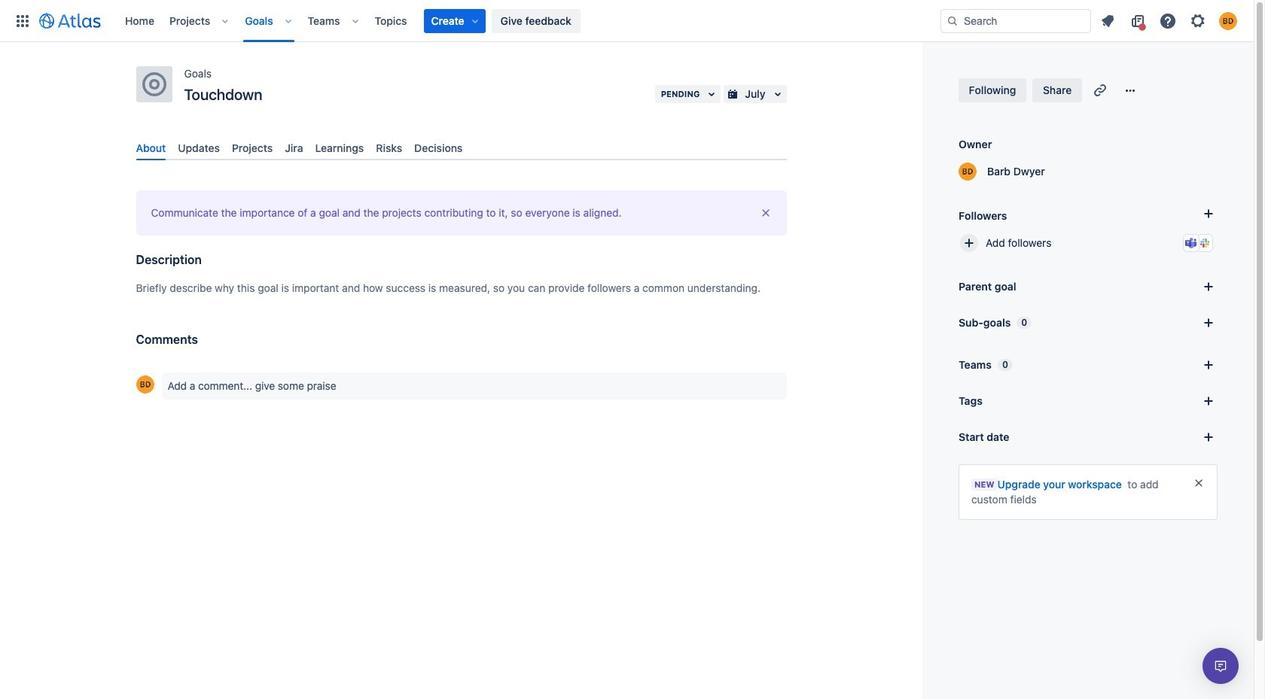 Task type: describe. For each thing, give the bounding box(es) containing it.
settings image
[[1189, 12, 1207, 30]]

account image
[[1219, 12, 1237, 30]]

goal icon image
[[142, 72, 166, 96]]

0 horizontal spatial close banner image
[[760, 207, 772, 219]]

help image
[[1159, 12, 1177, 30]]

open intercom messenger image
[[1212, 657, 1230, 676]]

switch to... image
[[14, 12, 32, 30]]

search image
[[947, 15, 959, 27]]

1 horizontal spatial close banner image
[[1193, 477, 1205, 490]]



Task type: vqa. For each thing, say whether or not it's contained in the screenshot.
the right list item
no



Task type: locate. For each thing, give the bounding box(es) containing it.
banner
[[0, 0, 1254, 42]]

notifications image
[[1099, 12, 1117, 30]]

close banner image
[[760, 207, 772, 219], [1193, 477, 1205, 490]]

more icon image
[[1122, 81, 1140, 99]]

None search field
[[941, 9, 1091, 33]]

0 vertical spatial close banner image
[[760, 207, 772, 219]]

add follower image
[[960, 234, 978, 252]]

top element
[[9, 0, 941, 42]]

1 vertical spatial close banner image
[[1193, 477, 1205, 490]]

tab list
[[130, 136, 793, 161]]

msteams logo showing  channels are connected to this goal image
[[1185, 237, 1197, 249]]

add a follower image
[[1200, 205, 1218, 223]]

Search field
[[941, 9, 1091, 33]]

slack logo showing nan channels are connected to this goal image
[[1199, 237, 1211, 249]]



